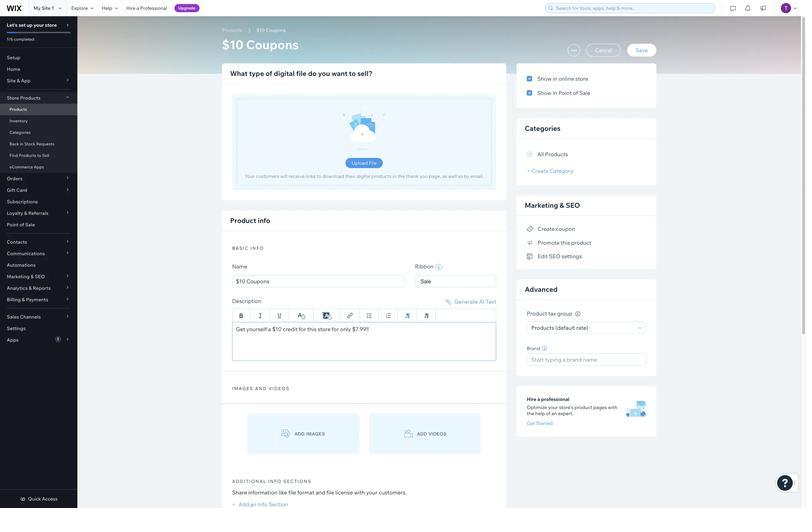 Task type: vqa. For each thing, say whether or not it's contained in the screenshot.
Publish your photos and videos to social Manage your online presence in one place, by publishing your site's media to social platforms.
no



Task type: locate. For each thing, give the bounding box(es) containing it.
0 horizontal spatial site
[[7, 78, 16, 84]]

the left the thank
[[398, 173, 405, 180]]

0 vertical spatial coupons
[[266, 27, 286, 33]]

store right online
[[575, 75, 588, 82]]

1 vertical spatial marketing & seo
[[7, 274, 45, 280]]

categories down "inventory"
[[10, 130, 31, 135]]

0 horizontal spatial hire
[[126, 5, 135, 11]]

1 vertical spatial with
[[354, 490, 365, 497]]

format
[[297, 490, 314, 497]]

of
[[266, 69, 272, 78], [573, 90, 578, 96], [20, 222, 24, 228], [546, 411, 551, 417]]

a
[[136, 5, 139, 11], [268, 326, 271, 333], [537, 397, 540, 403]]

0 vertical spatial site
[[42, 5, 51, 11]]

0 vertical spatial info
[[258, 217, 270, 225]]

2 as from the left
[[458, 173, 463, 180]]

inventory
[[10, 118, 28, 124]]

orders button
[[0, 173, 77, 185]]

2 add from the left
[[417, 432, 427, 437]]

0 vertical spatial digital
[[274, 69, 295, 78]]

categories up all at the right top of the page
[[525, 124, 561, 133]]

a left professional
[[136, 5, 139, 11]]

the inside optimize your store's product pages with the help of an expert.
[[527, 411, 534, 417]]

1
[[52, 5, 54, 11], [57, 337, 59, 342]]

upload file button
[[346, 158, 383, 168]]

1 horizontal spatial products link
[[219, 27, 245, 34]]

digital right the their
[[357, 173, 370, 180]]

1 vertical spatial and
[[316, 490, 325, 497]]

marketing up 'analytics'
[[7, 274, 30, 280]]

videos
[[429, 432, 447, 437]]

store inside false text field
[[318, 326, 331, 333]]

contacts
[[7, 239, 27, 245]]

info
[[258, 217, 270, 225], [251, 246, 264, 251], [268, 479, 282, 485]]

digital
[[274, 69, 295, 78], [357, 173, 370, 180]]

your left customers.
[[366, 490, 378, 497]]

0 horizontal spatial an
[[250, 502, 256, 508]]

sale down 'show in online store'
[[579, 90, 590, 96]]

show for show in online store
[[537, 75, 552, 82]]

marketing up "create coupon" 'button'
[[525, 201, 558, 210]]

share
[[232, 490, 247, 497]]

billing & payments
[[7, 297, 48, 303]]

you left page, on the top right of the page
[[420, 173, 428, 180]]

all
[[537, 151, 544, 158]]

2 vertical spatial info
[[268, 479, 282, 485]]

get left started at bottom
[[527, 421, 535, 427]]

product left pages
[[575, 405, 592, 411]]

$7.99!!
[[352, 326, 369, 333]]

0 vertical spatial you
[[318, 69, 330, 78]]

of down online
[[573, 90, 578, 96]]

seo inside button
[[549, 253, 560, 260]]

store
[[45, 22, 57, 28], [575, 75, 588, 82], [318, 326, 331, 333]]

1 right my
[[52, 5, 54, 11]]

analytics & reports
[[7, 285, 51, 292]]

0 vertical spatial apps
[[34, 165, 44, 170]]

add right gallery icon
[[295, 432, 305, 437]]

sales
[[7, 314, 19, 320]]

get left yourself
[[236, 326, 245, 333]]

images and videos
[[232, 386, 290, 392]]

0 vertical spatial show
[[537, 75, 552, 82]]

0 horizontal spatial digital
[[274, 69, 295, 78]]

get inside false text field
[[236, 326, 245, 333]]

to left sell
[[37, 153, 41, 158]]

product left tax
[[527, 311, 547, 317]]

of right type
[[266, 69, 272, 78]]

your right up
[[34, 22, 44, 28]]

site inside 'dropdown button'
[[7, 78, 16, 84]]

categories inside sidebar element
[[10, 130, 31, 135]]

0 vertical spatial marketing
[[525, 201, 558, 210]]

loyalty & referrals button
[[0, 208, 77, 219]]

0 vertical spatial your
[[34, 22, 44, 28]]

1 vertical spatial product
[[575, 405, 592, 411]]

back in stock requests link
[[0, 138, 77, 150]]

1 vertical spatial get
[[527, 421, 535, 427]]

up
[[27, 22, 33, 28]]

promote coupon image
[[527, 226, 534, 233]]

info right basic
[[251, 246, 264, 251]]

category
[[550, 168, 573, 174]]

tax
[[548, 311, 556, 317]]

1 horizontal spatial a
[[268, 326, 271, 333]]

2 horizontal spatial $10
[[272, 326, 282, 333]]

$10 coupons form
[[77, 16, 806, 509]]

1 horizontal spatial this
[[561, 240, 570, 246]]

0 horizontal spatial a
[[136, 5, 139, 11]]

to right links
[[317, 173, 321, 180]]

0 horizontal spatial and
[[255, 386, 267, 392]]

1 vertical spatial this
[[307, 326, 316, 333]]

email.
[[471, 173, 484, 180]]

& up coupon
[[560, 201, 564, 210]]

0 vertical spatial product
[[571, 240, 591, 246]]

get yourself a $10 credit for this store for only $7.99!!
[[236, 326, 369, 333]]

& inside 'dropdown button'
[[17, 78, 20, 84]]

0 vertical spatial with
[[608, 405, 617, 411]]

0 vertical spatial this
[[561, 240, 570, 246]]

info up like
[[268, 479, 282, 485]]

1 horizontal spatial for
[[332, 326, 339, 333]]

2 for from the left
[[332, 326, 339, 333]]

promote this product button
[[527, 238, 591, 248]]

0 vertical spatial 1
[[52, 5, 54, 11]]

show down 'show in online store'
[[537, 90, 552, 96]]

customers
[[256, 173, 279, 180]]

find products to sell
[[10, 153, 49, 158]]

download
[[322, 173, 344, 180]]

1 horizontal spatial point
[[559, 90, 572, 96]]

description
[[232, 298, 261, 305]]

1 horizontal spatial you
[[420, 173, 428, 180]]

sell
[[42, 153, 49, 158]]

1 vertical spatial create
[[538, 226, 555, 233]]

site
[[42, 5, 51, 11], [7, 78, 16, 84]]

an
[[552, 411, 557, 417], [250, 502, 256, 508]]

0 vertical spatial and
[[255, 386, 267, 392]]

1 vertical spatial store
[[575, 75, 588, 82]]

apps down find products to sell link
[[34, 165, 44, 170]]

1 horizontal spatial seo
[[549, 253, 560, 260]]

site right my
[[42, 5, 51, 11]]

1 horizontal spatial the
[[527, 411, 534, 417]]

2 vertical spatial to
[[317, 173, 321, 180]]

marketing & seo up "create coupon" 'button'
[[525, 201, 580, 210]]

1 vertical spatial site
[[7, 78, 16, 84]]

in right back
[[20, 142, 23, 147]]

1 vertical spatial hire
[[527, 397, 536, 403]]

0 vertical spatial create
[[532, 168, 549, 174]]

quick access
[[28, 497, 58, 503]]

1 vertical spatial to
[[37, 153, 41, 158]]

1 horizontal spatial get
[[527, 421, 535, 427]]

2 horizontal spatial your
[[548, 405, 558, 411]]

point
[[559, 90, 572, 96], [7, 222, 18, 228]]

1 horizontal spatial with
[[608, 405, 617, 411]]

1 inside sidebar element
[[57, 337, 59, 342]]

& for site & app 'dropdown button'
[[17, 78, 20, 84]]

point inside $10 coupons form
[[559, 90, 572, 96]]

& right the billing
[[22, 297, 25, 303]]

seo down automations link
[[35, 274, 45, 280]]

as
[[442, 173, 447, 180], [458, 173, 463, 180]]

2 vertical spatial $10
[[272, 326, 282, 333]]

loyalty
[[7, 210, 23, 217]]

& for the analytics & reports popup button
[[29, 285, 32, 292]]

this inside false text field
[[307, 326, 316, 333]]

this
[[561, 240, 570, 246], [307, 326, 316, 333]]

add
[[295, 432, 305, 437], [417, 432, 427, 437]]

of inside "point of sale" link
[[20, 222, 24, 228]]

1 horizontal spatial add
[[417, 432, 427, 437]]

an left expert.
[[552, 411, 557, 417]]

1 vertical spatial 1
[[57, 337, 59, 342]]

site down home
[[7, 78, 16, 84]]

with
[[608, 405, 617, 411], [354, 490, 365, 497]]

an left info
[[250, 502, 256, 508]]

get
[[236, 326, 245, 333], [527, 421, 535, 427]]

& right loyalty
[[24, 210, 27, 217]]

well
[[448, 173, 457, 180]]

0 horizontal spatial as
[[442, 173, 447, 180]]

1 vertical spatial marketing
[[7, 274, 30, 280]]

1 horizontal spatial digital
[[357, 173, 370, 180]]

the
[[398, 173, 405, 180], [527, 411, 534, 417]]

sale down ribbon
[[421, 279, 431, 285]]

seo up coupon
[[566, 201, 580, 210]]

edit seo settings button
[[527, 252, 582, 261]]

sale down loyalty & referrals
[[25, 222, 35, 228]]

2 vertical spatial sale
[[421, 279, 431, 285]]

apps down settings
[[7, 337, 19, 343]]

gift
[[7, 187, 15, 193]]

0 vertical spatial marketing & seo
[[525, 201, 580, 210]]

customers.
[[379, 490, 407, 497]]

and
[[255, 386, 267, 392], [316, 490, 325, 497]]

1 horizontal spatial marketing & seo
[[525, 201, 580, 210]]

0 horizontal spatial seo
[[35, 274, 45, 280]]

images
[[232, 386, 253, 392]]

2 horizontal spatial store
[[575, 75, 588, 82]]

to left sell?
[[349, 69, 356, 78]]

2 horizontal spatial a
[[537, 397, 540, 403]]

as left well
[[442, 173, 447, 180]]

1 vertical spatial $10 coupons
[[222, 37, 299, 52]]

a right yourself
[[268, 326, 271, 333]]

2 vertical spatial store
[[318, 326, 331, 333]]

1 horizontal spatial product
[[527, 311, 547, 317]]

& inside popup button
[[24, 210, 27, 217]]

product up basic
[[230, 217, 256, 225]]

in left online
[[553, 75, 557, 82]]

1 horizontal spatial as
[[458, 173, 463, 180]]

0 horizontal spatial this
[[307, 326, 316, 333]]

create inside 'button'
[[538, 226, 555, 233]]

info
[[258, 502, 267, 508]]

and right format
[[316, 490, 325, 497]]

to inside sidebar element
[[37, 153, 41, 158]]

with inside optimize your store's product pages with the help of an expert.
[[608, 405, 617, 411]]

ribbon
[[415, 263, 435, 270]]

& left reports
[[29, 285, 32, 292]]

digital right type
[[274, 69, 295, 78]]

0 horizontal spatial marketing
[[7, 274, 30, 280]]

sale inside sidebar element
[[25, 222, 35, 228]]

for right 'credit'
[[299, 326, 306, 333]]

1 horizontal spatial marketing
[[525, 201, 558, 210]]

product tax group
[[527, 311, 574, 317]]

gift card button
[[0, 185, 77, 196]]

0 vertical spatial sale
[[579, 90, 590, 96]]

advanced
[[525, 286, 558, 294]]

info up basic info
[[258, 217, 270, 225]]

2 vertical spatial a
[[537, 397, 540, 403]]

videos icon image
[[404, 430, 413, 439]]

of right the help
[[546, 411, 551, 417]]

this right 'credit'
[[307, 326, 316, 333]]

of down loyalty & referrals
[[20, 222, 24, 228]]

0 horizontal spatial get
[[236, 326, 245, 333]]

coupons
[[266, 27, 286, 33], [246, 37, 299, 52]]

product up settings
[[571, 240, 591, 246]]

your down the professional at the bottom right of the page
[[548, 405, 558, 411]]

promote image
[[527, 240, 534, 246]]

& left app
[[17, 78, 20, 84]]

& inside 'popup button'
[[31, 274, 34, 280]]

expert.
[[558, 411, 573, 417]]

store down my site 1
[[45, 22, 57, 28]]

sale
[[579, 90, 590, 96], [25, 222, 35, 228], [421, 279, 431, 285]]

product for product tax group
[[527, 311, 547, 317]]

create right +
[[532, 168, 549, 174]]

create up promote
[[538, 226, 555, 233]]

0 horizontal spatial sale
[[25, 222, 35, 228]]

seo settings image
[[527, 254, 534, 260]]

1 show from the top
[[537, 75, 552, 82]]

product for product info
[[230, 217, 256, 225]]

&
[[17, 78, 20, 84], [560, 201, 564, 210], [24, 210, 27, 217], [31, 274, 34, 280], [29, 285, 32, 292], [22, 297, 25, 303]]

1 horizontal spatial site
[[42, 5, 51, 11]]

brand
[[527, 346, 540, 352]]

you right the do
[[318, 69, 330, 78]]

a up optimize
[[537, 397, 540, 403]]

1 horizontal spatial and
[[316, 490, 325, 497]]

1 vertical spatial seo
[[549, 253, 560, 260]]

add right the videos icon
[[417, 432, 427, 437]]

file right like
[[288, 490, 296, 497]]

in inside sidebar element
[[20, 142, 23, 147]]

save button
[[627, 44, 656, 57]]

add for add images
[[295, 432, 305, 437]]

this down coupon
[[561, 240, 570, 246]]

0 vertical spatial get
[[236, 326, 245, 333]]

links
[[306, 173, 316, 180]]

0 vertical spatial seo
[[566, 201, 580, 210]]

set
[[19, 22, 26, 28]]

0 horizontal spatial $10
[[222, 37, 243, 52]]

1 horizontal spatial categories
[[525, 124, 561, 133]]

setup link
[[0, 52, 77, 63]]

1 down the settings link
[[57, 337, 59, 342]]

& for billing & payments popup button on the bottom left of the page
[[22, 297, 25, 303]]

1 vertical spatial an
[[250, 502, 256, 508]]

quick
[[28, 497, 41, 503]]

the left the help
[[527, 411, 534, 417]]

promote this product
[[538, 240, 591, 246]]

1 horizontal spatial hire
[[527, 397, 536, 403]]

& for marketing & seo 'popup button'
[[31, 274, 34, 280]]

for left only
[[332, 326, 339, 333]]

orders
[[7, 176, 22, 182]]

0 vertical spatial an
[[552, 411, 557, 417]]

marketing & seo up analytics & reports
[[7, 274, 45, 280]]

1 vertical spatial sale
[[25, 222, 35, 228]]

basic info
[[232, 246, 264, 251]]

subscriptions
[[7, 199, 38, 205]]

marketing & seo inside $10 coupons form
[[525, 201, 580, 210]]

1 vertical spatial info
[[251, 246, 264, 251]]

point down online
[[559, 90, 572, 96]]

products (default rate)
[[531, 325, 588, 332]]

hire right help button
[[126, 5, 135, 11]]

2 vertical spatial your
[[366, 490, 378, 497]]

with right pages
[[608, 405, 617, 411]]

0 horizontal spatial add
[[295, 432, 305, 437]]

1 add from the left
[[295, 432, 305, 437]]

product
[[230, 217, 256, 225], [527, 311, 547, 317]]

as left "by"
[[458, 173, 463, 180]]

info for basic
[[251, 246, 264, 251]]

and left videos
[[255, 386, 267, 392]]

1 horizontal spatial $10
[[256, 27, 265, 33]]

point down loyalty
[[7, 222, 18, 228]]

2 show from the top
[[537, 90, 552, 96]]

products inside "dropdown button"
[[20, 95, 40, 101]]

in down 'show in online store'
[[553, 90, 557, 96]]

hire inside $10 coupons form
[[527, 397, 536, 403]]

contacts button
[[0, 237, 77, 248]]

with right license
[[354, 490, 365, 497]]

seo right edit
[[549, 253, 560, 260]]

1 vertical spatial a
[[268, 326, 271, 333]]

categories link
[[0, 127, 77, 138]]

store left only
[[318, 326, 331, 333]]

2 horizontal spatial sale
[[579, 90, 590, 96]]

1 vertical spatial product
[[527, 311, 547, 317]]

& up analytics & reports
[[31, 274, 34, 280]]

0 vertical spatial store
[[45, 22, 57, 28]]

hire up optimize
[[527, 397, 536, 403]]

show left online
[[537, 75, 552, 82]]



Task type: describe. For each thing, give the bounding box(es) containing it.
like
[[279, 490, 287, 497]]

generate
[[454, 299, 478, 306]]

settings
[[7, 326, 26, 332]]

back in stock requests
[[10, 142, 54, 147]]

store
[[7, 95, 19, 101]]

file left license
[[326, 490, 334, 497]]

reports
[[33, 285, 51, 292]]

1 vertical spatial $10
[[222, 37, 243, 52]]

upload file
[[352, 160, 377, 166]]

file left the do
[[296, 69, 307, 78]]

optimize your store's product pages with the help of an expert.
[[527, 405, 617, 417]]

edit seo settings
[[538, 253, 582, 260]]

a for hire a professional
[[537, 397, 540, 403]]

false text field
[[232, 322, 496, 362]]

a inside text field
[[268, 326, 271, 333]]

help button
[[98, 0, 122, 16]]

your
[[245, 173, 255, 180]]

products
[[372, 173, 392, 180]]

let's
[[7, 22, 18, 28]]

0 horizontal spatial products link
[[0, 104, 77, 115]]

receive
[[289, 173, 305, 180]]

show for show in point of sale
[[537, 90, 552, 96]]

quick access button
[[20, 497, 58, 503]]

in right products
[[393, 173, 397, 180]]

& inside $10 coupons form
[[560, 201, 564, 210]]

1 vertical spatial you
[[420, 173, 428, 180]]

group
[[557, 311, 572, 317]]

generate ai text button
[[444, 298, 496, 306]]

1 vertical spatial coupons
[[246, 37, 299, 52]]

marketing & seo inside 'popup button'
[[7, 274, 45, 280]]

0 horizontal spatial apps
[[7, 337, 19, 343]]

get for get started
[[527, 421, 535, 427]]

& for loyalty & referrals popup button
[[24, 210, 27, 217]]

seo inside 'popup button'
[[35, 274, 45, 280]]

sections
[[283, 479, 311, 485]]

promote
[[538, 240, 560, 246]]

settings link
[[0, 323, 77, 335]]

in for point
[[553, 90, 557, 96]]

marketing inside $10 coupons form
[[525, 201, 558, 210]]

in for online
[[553, 75, 557, 82]]

ecommerce apps link
[[0, 162, 77, 173]]

help
[[102, 5, 112, 11]]

information
[[248, 490, 277, 497]]

product info
[[230, 217, 270, 225]]

this inside button
[[561, 240, 570, 246]]

automations link
[[0, 260, 77, 271]]

sales channels
[[7, 314, 41, 320]]

license
[[335, 490, 353, 497]]

0 horizontal spatial with
[[354, 490, 365, 497]]

all products
[[537, 151, 568, 158]]

access
[[42, 497, 58, 503]]

my
[[34, 5, 41, 11]]

create coupon
[[538, 226, 575, 233]]

help
[[535, 411, 545, 417]]

store's
[[559, 405, 574, 411]]

of inside optimize your store's product pages with the help of an expert.
[[546, 411, 551, 417]]

section
[[269, 502, 288, 508]]

0 vertical spatial $10 coupons
[[256, 27, 286, 33]]

upgrade button
[[174, 4, 200, 12]]

subscriptions link
[[0, 196, 77, 208]]

only
[[340, 326, 351, 333]]

+ create category button
[[527, 168, 573, 174]]

add an info section
[[237, 502, 288, 508]]

professional
[[140, 5, 167, 11]]

show in point of sale
[[537, 90, 590, 96]]

my site 1
[[34, 5, 54, 11]]

1/6 completed
[[7, 37, 34, 42]]

analytics & reports button
[[0, 283, 77, 294]]

0 vertical spatial $10
[[256, 27, 265, 33]]

Add a product name text field
[[232, 276, 405, 288]]

stock
[[24, 142, 35, 147]]

0 vertical spatial to
[[349, 69, 356, 78]]

cancel button
[[586, 44, 621, 57]]

0 horizontal spatial 1
[[52, 5, 54, 11]]

marketing inside 'popup button'
[[7, 274, 30, 280]]

ecommerce apps
[[10, 165, 44, 170]]

1/6
[[7, 37, 13, 42]]

home
[[7, 66, 20, 72]]

categories inside $10 coupons form
[[525, 124, 561, 133]]

point inside sidebar element
[[7, 222, 18, 228]]

0 horizontal spatial you
[[318, 69, 330, 78]]

gallery image
[[281, 430, 291, 439]]

referrals
[[28, 210, 48, 217]]

images
[[306, 432, 325, 437]]

communications
[[7, 251, 45, 257]]

name
[[232, 263, 247, 270]]

add videos
[[417, 432, 447, 437]]

1 for from the left
[[299, 326, 306, 333]]

hire a professional
[[126, 5, 167, 11]]

info tooltip image
[[575, 312, 580, 317]]

additional
[[232, 479, 267, 485]]

payments
[[26, 297, 48, 303]]

marketing & seo button
[[0, 271, 77, 283]]

store products
[[7, 95, 40, 101]]

point of sale
[[7, 222, 35, 228]]

professional
[[541, 397, 569, 403]]

Start typing a brand name field
[[529, 354, 644, 366]]

info for additional
[[268, 479, 282, 485]]

site & app
[[7, 78, 30, 84]]

ecommerce
[[10, 165, 33, 170]]

in for stock
[[20, 142, 23, 147]]

text
[[486, 299, 496, 306]]

an inside optimize your store's product pages with the help of an expert.
[[552, 411, 557, 417]]

file
[[369, 160, 377, 166]]

hire a professional link
[[122, 0, 171, 16]]

sell?
[[357, 69, 373, 78]]

hire for hire a professional
[[126, 5, 135, 11]]

share information like file format and file license with your customers.
[[232, 490, 407, 497]]

sales channels button
[[0, 312, 77, 323]]

Search for tools, apps, help & more... field
[[554, 3, 713, 13]]

started
[[536, 421, 553, 427]]

your inside sidebar element
[[34, 22, 44, 28]]

requests
[[36, 142, 54, 147]]

add
[[239, 502, 249, 508]]

info for product
[[258, 217, 270, 225]]

find
[[10, 153, 18, 158]]

1 horizontal spatial sale
[[421, 279, 431, 285]]

back
[[10, 142, 19, 147]]

your customers will receive links to download their digital products in the thank you page, as well as by email.
[[245, 173, 484, 180]]

product inside button
[[571, 240, 591, 246]]

sidebar element
[[0, 16, 77, 509]]

your inside optimize your store's product pages with the help of an expert.
[[548, 405, 558, 411]]

communications button
[[0, 248, 77, 260]]

store inside sidebar element
[[45, 22, 57, 28]]

basic
[[232, 246, 249, 251]]

completed
[[14, 37, 34, 42]]

optimize
[[527, 405, 547, 411]]

by
[[464, 173, 469, 180]]

inventory link
[[0, 115, 77, 127]]

get for get yourself a $10 credit for this store for only $7.99!!
[[236, 326, 245, 333]]

0 vertical spatial the
[[398, 173, 405, 180]]

+ create category
[[527, 168, 573, 174]]

product inside optimize your store's product pages with the help of an expert.
[[575, 405, 592, 411]]

a for hire a professional
[[136, 5, 139, 11]]

generate ai text
[[454, 299, 496, 306]]

$10 inside false text field
[[272, 326, 282, 333]]

1 as from the left
[[442, 173, 447, 180]]

hire for hire a professional
[[527, 397, 536, 403]]

what
[[230, 69, 248, 78]]

create coupon button
[[527, 224, 575, 234]]

add for add videos
[[417, 432, 427, 437]]

upload
[[352, 160, 368, 166]]

0 vertical spatial products link
[[219, 27, 245, 34]]

analytics
[[7, 285, 28, 292]]



